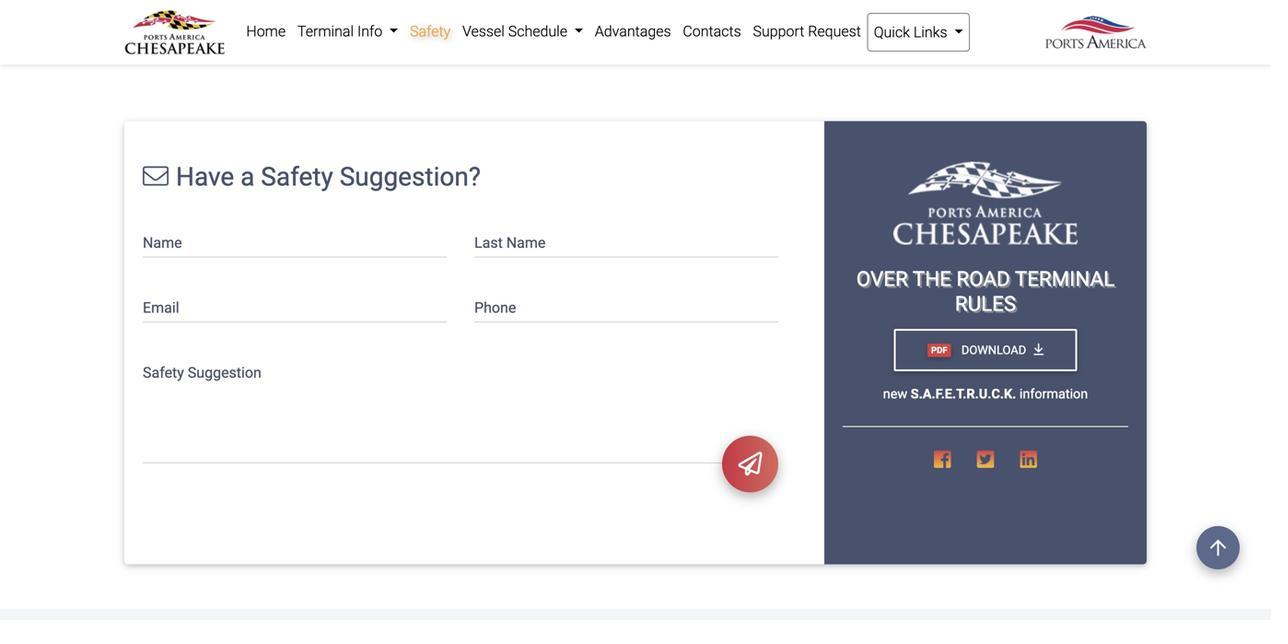 Task type: vqa. For each thing, say whether or not it's contained in the screenshot.
Request
yes



Task type: locate. For each thing, give the bounding box(es) containing it.
-
[[169, 0, 173, 8], [354, 0, 358, 8]]

over the road terminal rules
[[857, 267, 1115, 316]]

support request link
[[747, 13, 867, 50]]

contacts link
[[677, 13, 747, 50]]

safety suggestion
[[143, 364, 262, 382]]

- right #6
[[354, 0, 358, 8]]

1 - from the left
[[169, 0, 173, 8]]

#6
[[333, 0, 351, 8]]

safety right a
[[261, 162, 333, 192]]

name right last
[[506, 234, 546, 251]]

nmsa
[[124, 0, 166, 8]]

safety up home
[[249, 0, 290, 8]]

safety inside nmsa - longshore safety video #6 - swinging load
[[249, 0, 290, 8]]

over
[[857, 267, 908, 291]]

suggestion
[[188, 364, 262, 382]]

info
[[357, 23, 383, 40]]

new
[[883, 386, 908, 402]]

Name text field
[[143, 222, 447, 258]]

1 horizontal spatial name
[[506, 234, 546, 251]]

1 horizontal spatial -
[[354, 0, 358, 8]]

nmsa - longshore safety video #6 - swinging load
[[124, 0, 421, 30]]

name
[[143, 234, 182, 251], [506, 234, 546, 251]]

pdf
[[931, 345, 948, 356]]

terminal info link
[[292, 13, 404, 50]]

Last Name text field
[[474, 222, 779, 258]]

swinging
[[362, 0, 421, 8]]

home
[[246, 23, 286, 40]]

video
[[293, 0, 330, 8]]

s.a.f.e.t.r.u.c.k.
[[911, 386, 1017, 402]]

- right nmsa
[[169, 0, 173, 8]]

schedule
[[508, 23, 568, 40]]

longshore
[[177, 0, 245, 8]]

0 horizontal spatial name
[[143, 234, 182, 251]]

name up email
[[143, 234, 182, 251]]

vessel schedule link
[[457, 13, 589, 50]]

1 name from the left
[[143, 234, 182, 251]]

request
[[808, 23, 861, 40]]

a
[[241, 162, 255, 192]]

0 horizontal spatial -
[[169, 0, 173, 8]]

Phone text field
[[474, 287, 779, 323]]

last name
[[474, 234, 546, 251]]

contacts
[[683, 23, 741, 40]]

safety left suggestion
[[143, 364, 184, 382]]

home link
[[240, 13, 292, 50]]

safety
[[249, 0, 290, 8], [410, 23, 451, 40], [261, 162, 333, 192], [143, 364, 184, 382]]

rules
[[955, 291, 1016, 316]]

support request
[[753, 23, 861, 40]]

advantages
[[595, 23, 671, 40]]

vessel
[[462, 23, 505, 40]]

2 - from the left
[[354, 0, 358, 8]]

safety down swinging on the left
[[410, 23, 451, 40]]



Task type: describe. For each thing, give the bounding box(es) containing it.
download
[[959, 343, 1027, 357]]

support
[[753, 23, 805, 40]]

terminal
[[1015, 267, 1115, 291]]

2 name from the left
[[506, 234, 546, 251]]

seagirt terminal image
[[894, 162, 1078, 245]]

Safety Suggestion text field
[[143, 352, 779, 464]]

Email text field
[[143, 287, 447, 323]]

terminal
[[298, 23, 354, 40]]

load
[[124, 13, 156, 30]]

have a safety suggestion?
[[176, 162, 481, 192]]

vessel schedule
[[462, 23, 571, 40]]

have
[[176, 162, 234, 192]]

information
[[1020, 386, 1088, 402]]

twitter square image
[[977, 450, 994, 469]]

go to top image
[[1197, 526, 1240, 569]]

arrow to bottom image
[[1034, 343, 1044, 356]]

facebook square image
[[934, 450, 951, 469]]

email
[[143, 299, 179, 316]]

advantages link
[[589, 13, 677, 50]]

terminal info
[[298, 23, 386, 40]]

suggestion?
[[340, 162, 481, 192]]

the
[[913, 267, 952, 291]]

safety link
[[404, 13, 457, 50]]

linkedin image
[[1020, 450, 1037, 469]]

last
[[474, 234, 503, 251]]

phone
[[474, 299, 516, 316]]

road
[[957, 267, 1010, 291]]

new s.a.f.e.t.r.u.c.k. information
[[883, 386, 1088, 402]]



